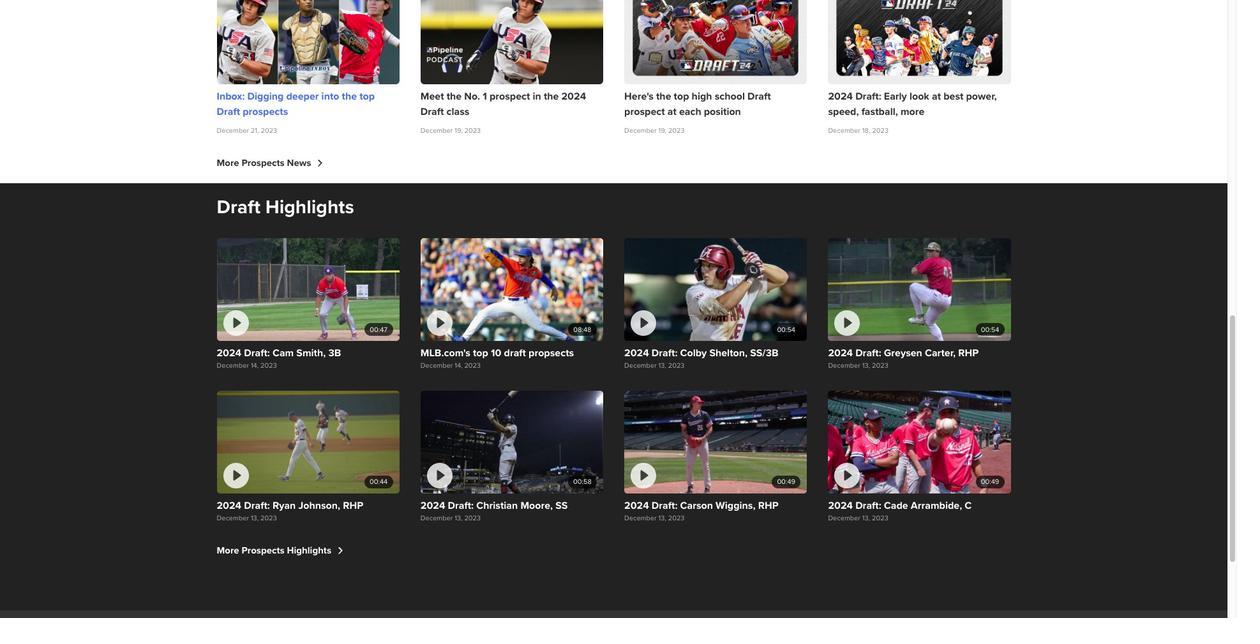 Task type: describe. For each thing, give the bounding box(es) containing it.
2024 draft: colby shelton, ss/3b december 13, 2023
[[625, 347, 779, 370]]

colby
[[681, 347, 707, 360]]

21,
[[251, 126, 259, 135]]

14, for 2024
[[251, 362, 259, 370]]

2023 inside mlb.com's top 10 draft propsects december 14, 2023
[[465, 362, 481, 370]]

00:44
[[370, 478, 388, 486]]

early
[[885, 90, 908, 103]]

inbox:
[[217, 90, 245, 103]]

school
[[715, 90, 745, 103]]

greysen
[[885, 347, 923, 360]]

carter,
[[925, 347, 956, 360]]

2024 draft: ryan johnson, rhp december 13, 2023
[[217, 499, 364, 522]]

power,
[[967, 90, 997, 103]]

december inside 2024 draft: christian moore, ss december 13, 2023
[[421, 514, 453, 522]]

rhp for 2024 draft: carson wiggins, rhp
[[759, 499, 779, 512]]

draft: for early
[[856, 90, 882, 103]]

2024 for 2024 draft: greysen carter, rhp december 13, 2023
[[829, 347, 853, 360]]

prospect inside meet the no. 1 prospect in the 2024 draft class
[[490, 90, 530, 103]]

00:49 for 2024 draft: cade arrambide, c
[[982, 478, 1000, 486]]

2024 draft: ryan johnson, rhp image
[[217, 391, 400, 494]]

2023 inside 2024 draft: cam smith, 3b december 14, 2023
[[261, 362, 277, 370]]

2024 draft: cade arrambide, c december 13, 2023
[[829, 499, 972, 522]]

speed,
[[829, 105, 859, 118]]

draft down more prospects news
[[217, 196, 261, 219]]

digging
[[247, 90, 284, 103]]

in
[[533, 90, 542, 103]]

19, for each
[[659, 126, 667, 135]]

december inside mlb.com's top 10 draft propsects december 14, 2023
[[421, 362, 453, 370]]

14, for mlb.com's
[[455, 362, 463, 370]]

carson
[[681, 499, 713, 512]]

highlights inside 'link'
[[287, 545, 332, 556]]

fastball,
[[862, 105, 899, 118]]

2024 draft: cam smith, 3b image
[[217, 238, 400, 341]]

prospect inside here's the top high school draft prospect at each position
[[625, 105, 665, 118]]

position
[[704, 105, 741, 118]]

rhp for 2024 draft: ryan johnson, rhp
[[343, 499, 364, 512]]

00:58
[[574, 478, 592, 486]]

2024 draft: carson wiggins, rhp december 13, 2023
[[625, 499, 779, 522]]

meet
[[421, 90, 444, 103]]

no.
[[465, 90, 480, 103]]

top inside here's the top high school draft prospect at each position
[[674, 90, 690, 103]]

look
[[910, 90, 930, 103]]

december inside the 2024 draft: cade arrambide, c december 13, 2023
[[829, 514, 861, 522]]

c
[[965, 499, 972, 512]]

december inside 2024 draft: greysen carter, rhp december 13, 2023
[[829, 362, 861, 370]]

smith,
[[297, 347, 326, 360]]

meet the no. 1 prospect in the 2024 draft class
[[421, 90, 586, 118]]

00:49 for 2024 draft: carson wiggins, rhp
[[778, 478, 796, 486]]

2023 right the 18,
[[873, 126, 889, 135]]

prospects for news
[[242, 157, 285, 169]]

high
[[692, 90, 713, 103]]

december inside the 2024 draft: ryan johnson, rhp december 13, 2023
[[217, 514, 249, 522]]

13, for ryan
[[251, 514, 259, 522]]

at inside 2024 draft: early look at best power, speed, fastball, more
[[933, 90, 942, 103]]

2024 for 2024 draft: carson wiggins, rhp december 13, 2023
[[625, 499, 649, 512]]

december 19, 2023 for draft
[[421, 126, 481, 135]]

3b
[[329, 347, 341, 360]]

more for more prospects highlights
[[217, 545, 239, 556]]

0 vertical spatial highlights
[[266, 196, 354, 219]]

2024 draft: early look at best power, speed, fastball, more
[[829, 90, 997, 118]]

2 the from the left
[[447, 90, 462, 103]]

2024 for 2024 draft: cam smith, 3b december 14, 2023
[[217, 347, 242, 360]]

2023 inside 2024 draft: greysen carter, rhp december 13, 2023
[[872, 362, 889, 370]]

news
[[287, 157, 311, 169]]

2023 inside 2024 draft: christian moore, ss december 13, 2023
[[465, 514, 481, 522]]

3 the from the left
[[544, 90, 559, 103]]

more for more prospects news
[[217, 157, 239, 169]]

2024 draft: early look at best power, speed, fastball, more image
[[829, 0, 1011, 84]]

mlb.com's top 10 draft propsects december 14, 2023
[[421, 347, 574, 370]]

december 19, 2023 for each
[[625, 126, 685, 135]]



Task type: vqa. For each thing, say whether or not it's contained in the screenshot.


Task type: locate. For each thing, give the bounding box(es) containing it.
ss
[[556, 499, 568, 512]]

december 18, 2023
[[829, 126, 889, 135]]

2024 draft: greysen carter, rhp image
[[829, 238, 1011, 341]]

draft: inside the 2024 draft: cade arrambide, c december 13, 2023
[[856, 499, 882, 512]]

4 the from the left
[[657, 90, 672, 103]]

2024 for 2024 draft: colby shelton, ss/3b december 13, 2023
[[625, 347, 649, 360]]

draft inside inbox: digging deeper into the top draft prospects
[[217, 105, 240, 118]]

december 19, 2023 down class
[[421, 126, 481, 135]]

13, for cade
[[863, 514, 871, 522]]

deeper
[[286, 90, 319, 103]]

2024 for 2024 draft: early look at best power, speed, fastball, more
[[829, 90, 853, 103]]

december inside the 2024 draft: carson wiggins, rhp december 13, 2023
[[625, 514, 657, 522]]

december inside 2024 draft: cam smith, 3b december 14, 2023
[[217, 362, 249, 370]]

draft: for christian
[[448, 499, 474, 512]]

2023 down mlb.com's
[[465, 362, 481, 370]]

draft: for ryan
[[244, 499, 270, 512]]

0 horizontal spatial 00:54
[[778, 326, 796, 334]]

at right the "look"
[[933, 90, 942, 103]]

the up class
[[447, 90, 462, 103]]

highlights
[[266, 196, 354, 219], [287, 545, 332, 556]]

0 horizontal spatial rhp
[[343, 499, 364, 512]]

2023 inside the 2024 draft: carson wiggins, rhp december 13, 2023
[[669, 514, 685, 522]]

draft: for colby
[[652, 347, 678, 360]]

13, for carson
[[659, 514, 667, 522]]

draft: left christian
[[448, 499, 474, 512]]

more prospects highlights link
[[217, 544, 344, 558]]

1 prospects from the top
[[242, 157, 285, 169]]

14, inside 2024 draft: cam smith, 3b december 14, 2023
[[251, 362, 259, 370]]

shelton,
[[710, 347, 748, 360]]

19,
[[455, 126, 463, 135], [659, 126, 667, 135]]

0 horizontal spatial 14,
[[251, 362, 259, 370]]

rhp right carter,
[[959, 347, 979, 360]]

2024 inside "2024 draft: colby shelton, ss/3b december 13, 2023"
[[625, 347, 649, 360]]

december 19, 2023 down here's
[[625, 126, 685, 135]]

the inside here's the top high school draft prospect at each position
[[657, 90, 672, 103]]

top inside mlb.com's top 10 draft propsects december 14, 2023
[[473, 347, 489, 360]]

december inside "2024 draft: colby shelton, ss/3b december 13, 2023"
[[625, 362, 657, 370]]

top inside inbox: digging deeper into the top draft prospects
[[360, 90, 375, 103]]

0 horizontal spatial top
[[360, 90, 375, 103]]

1 horizontal spatial 19,
[[659, 126, 667, 135]]

draft down inbox:
[[217, 105, 240, 118]]

13, inside the 2024 draft: cade arrambide, c december 13, 2023
[[863, 514, 871, 522]]

2 00:49 from the left
[[982, 478, 1000, 486]]

0 horizontal spatial at
[[668, 105, 677, 118]]

1 vertical spatial prospects
[[242, 545, 285, 556]]

2023 down "ryan"
[[261, 514, 277, 522]]

13, for greysen
[[863, 362, 871, 370]]

1 vertical spatial at
[[668, 105, 677, 118]]

2024 draft: greysen carter, rhp december 13, 2023
[[829, 347, 979, 370]]

draft: for cade
[[856, 499, 882, 512]]

cade
[[885, 499, 909, 512]]

draft: inside 2024 draft: cam smith, 3b december 14, 2023
[[244, 347, 270, 360]]

top
[[360, 90, 375, 103], [674, 90, 690, 103], [473, 347, 489, 360]]

ryan
[[273, 499, 296, 512]]

2024 draft: carson wiggins, rhp image
[[625, 391, 807, 494]]

2024 for 2024 draft: christian moore, ss december 13, 2023
[[421, 499, 445, 512]]

draft: inside 2024 draft: christian moore, ss december 13, 2023
[[448, 499, 474, 512]]

14, inside mlb.com's top 10 draft propsects december 14, 2023
[[455, 362, 463, 370]]

prospects
[[242, 157, 285, 169], [242, 545, 285, 556]]

rhp inside the 2024 draft: ryan johnson, rhp december 13, 2023
[[343, 499, 364, 512]]

2024 for 2024 draft: ryan johnson, rhp december 13, 2023
[[217, 499, 242, 512]]

2023
[[261, 126, 277, 135], [465, 126, 481, 135], [669, 126, 685, 135], [873, 126, 889, 135], [261, 362, 277, 370], [465, 362, 481, 370], [669, 362, 685, 370], [872, 362, 889, 370], [261, 514, 277, 522], [465, 514, 481, 522], [669, 514, 685, 522], [872, 514, 889, 522]]

draft: inside 2024 draft: early look at best power, speed, fastball, more
[[856, 90, 882, 103]]

cam
[[273, 347, 294, 360]]

2023 down greysen
[[872, 362, 889, 370]]

14,
[[251, 362, 259, 370], [455, 362, 463, 370]]

wiggins,
[[716, 499, 756, 512]]

rhp
[[959, 347, 979, 360], [343, 499, 364, 512], [759, 499, 779, 512]]

christian
[[477, 499, 518, 512]]

draft inside here's the top high school draft prospect at each position
[[748, 90, 771, 103]]

draft: inside the 2024 draft: ryan johnson, rhp december 13, 2023
[[244, 499, 270, 512]]

2 horizontal spatial rhp
[[959, 347, 979, 360]]

prospect down here's
[[625, 105, 665, 118]]

13, inside the 2024 draft: carson wiggins, rhp december 13, 2023
[[659, 514, 667, 522]]

19, down here's the top high school draft prospect at each position
[[659, 126, 667, 135]]

2 more from the top
[[217, 545, 239, 556]]

highlights down arrow next icon
[[266, 196, 354, 219]]

2024 draft: christian moore, ss december 13, 2023
[[421, 499, 568, 522]]

draft inside meet the no. 1 prospect in the 2024 draft class
[[421, 105, 444, 118]]

draft: left cade
[[856, 499, 882, 512]]

1 horizontal spatial prospect
[[625, 105, 665, 118]]

1 horizontal spatial top
[[473, 347, 489, 360]]

draft: inside the 2024 draft: carson wiggins, rhp december 13, 2023
[[652, 499, 678, 512]]

0 horizontal spatial 19,
[[455, 126, 463, 135]]

draft
[[748, 90, 771, 103], [217, 105, 240, 118], [421, 105, 444, 118], [217, 196, 261, 219]]

here's the top high school draft prospect at each position image
[[625, 0, 807, 84]]

2023 down cade
[[872, 514, 889, 522]]

rhp inside the 2024 draft: carson wiggins, rhp december 13, 2023
[[759, 499, 779, 512]]

1 horizontal spatial rhp
[[759, 499, 779, 512]]

draft: left "ryan"
[[244, 499, 270, 512]]

more prospects news
[[217, 157, 311, 169]]

arrow next image
[[318, 160, 323, 167]]

prospects
[[243, 105, 288, 118]]

the inside inbox: digging deeper into the top draft prospects
[[342, 90, 357, 103]]

inbox: digging deeper into the top draft prospects
[[217, 90, 375, 118]]

2024 inside 2024 draft: early look at best power, speed, fastball, more
[[829, 90, 853, 103]]

0 vertical spatial more
[[217, 157, 239, 169]]

prospects inside 'link'
[[242, 545, 285, 556]]

2024 inside 2024 draft: cam smith, 3b december 14, 2023
[[217, 347, 242, 360]]

draft right school
[[748, 90, 771, 103]]

rhp right wiggins, at right bottom
[[759, 499, 779, 512]]

johnson,
[[299, 499, 340, 512]]

draft
[[504, 347, 526, 360]]

draft: for carson
[[652, 499, 678, 512]]

mlb.com's
[[421, 347, 471, 360]]

into
[[322, 90, 339, 103]]

2024 inside the 2024 draft: carson wiggins, rhp december 13, 2023
[[625, 499, 649, 512]]

10
[[491, 347, 502, 360]]

1 horizontal spatial at
[[933, 90, 942, 103]]

00:47
[[370, 326, 388, 334]]

13, inside 2024 draft: greysen carter, rhp december 13, 2023
[[863, 362, 871, 370]]

2024 draft: colby shelton, ss/3b image
[[625, 238, 807, 341]]

here's the top high school draft prospect at each position
[[625, 90, 771, 118]]

highlights left arrow next image
[[287, 545, 332, 556]]

0 horizontal spatial 00:49
[[778, 478, 796, 486]]

rhp right johnson,
[[343, 499, 364, 512]]

best
[[944, 90, 964, 103]]

draft: left cam
[[244, 347, 270, 360]]

2 horizontal spatial top
[[674, 90, 690, 103]]

13,
[[659, 362, 667, 370], [863, 362, 871, 370], [251, 514, 259, 522], [455, 514, 463, 522], [659, 514, 667, 522], [863, 514, 871, 522]]

0 vertical spatial at
[[933, 90, 942, 103]]

the right into
[[342, 90, 357, 103]]

prospects down the 21,
[[242, 157, 285, 169]]

more
[[901, 105, 925, 118]]

more prospects highlights
[[217, 545, 332, 556]]

draft: for greysen
[[856, 347, 882, 360]]

arrambide,
[[911, 499, 963, 512]]

2024 draft: cade arrambide, c image
[[829, 391, 1011, 494]]

top left 10
[[473, 347, 489, 360]]

propsects
[[529, 347, 574, 360]]

top up each in the top right of the page
[[674, 90, 690, 103]]

draft down the meet
[[421, 105, 444, 118]]

2023 down each in the top right of the page
[[669, 126, 685, 135]]

prospect right 1
[[490, 90, 530, 103]]

00:49
[[778, 478, 796, 486], [982, 478, 1000, 486]]

draft: inside "2024 draft: colby shelton, ss/3b december 13, 2023"
[[652, 347, 678, 360]]

2023 down class
[[465, 126, 481, 135]]

2 14, from the left
[[455, 362, 463, 370]]

more
[[217, 157, 239, 169], [217, 545, 239, 556]]

2 19, from the left
[[659, 126, 667, 135]]

2024 for 2024 draft: cade arrambide, c december 13, 2023
[[829, 499, 853, 512]]

1 horizontal spatial december 19, 2023
[[625, 126, 685, 135]]

2023 down cam
[[261, 362, 277, 370]]

draft: left colby
[[652, 347, 678, 360]]

1 00:49 from the left
[[778, 478, 796, 486]]

draft: inside 2024 draft: greysen carter, rhp december 13, 2023
[[856, 347, 882, 360]]

prospects down the 2024 draft: ryan johnson, rhp december 13, 2023
[[242, 545, 285, 556]]

1 14, from the left
[[251, 362, 259, 370]]

2 00:54 from the left
[[982, 326, 1000, 334]]

00:54 for 2024 draft: colby shelton, ss/3b
[[778, 326, 796, 334]]

18,
[[863, 126, 871, 135]]

the right in
[[544, 90, 559, 103]]

1 horizontal spatial 14,
[[455, 362, 463, 370]]

at
[[933, 90, 942, 103], [668, 105, 677, 118]]

2024 draft: cam smith, 3b december 14, 2023
[[217, 347, 341, 370]]

2023 inside "2024 draft: colby shelton, ss/3b december 13, 2023"
[[669, 362, 685, 370]]

the
[[342, 90, 357, 103], [447, 90, 462, 103], [544, 90, 559, 103], [657, 90, 672, 103]]

00:54
[[778, 326, 796, 334], [982, 326, 1000, 334]]

more inside 'link'
[[217, 545, 239, 556]]

2023 inside the 2024 draft: ryan johnson, rhp december 13, 2023
[[261, 514, 277, 522]]

draft: for cam
[[244, 347, 270, 360]]

2024 inside 2024 draft: greysen carter, rhp december 13, 2023
[[829, 347, 853, 360]]

2023 down carson
[[669, 514, 685, 522]]

2023 inside the 2024 draft: cade arrambide, c december 13, 2023
[[872, 514, 889, 522]]

draft: left carson
[[652, 499, 678, 512]]

2 december 19, 2023 from the left
[[625, 126, 685, 135]]

meet the no. 1 prospect in the 2024 draft class image
[[421, 0, 604, 84]]

at inside here's the top high school draft prospect at each position
[[668, 105, 677, 118]]

arrow next image
[[338, 547, 344, 554]]

2 prospects from the top
[[242, 545, 285, 556]]

1 19, from the left
[[455, 126, 463, 135]]

2023 down christian
[[465, 514, 481, 522]]

1 vertical spatial prospect
[[625, 105, 665, 118]]

draft: up fastball,
[[856, 90, 882, 103]]

1 horizontal spatial 00:49
[[982, 478, 1000, 486]]

13, inside "2024 draft: colby shelton, ss/3b december 13, 2023"
[[659, 362, 667, 370]]

0 vertical spatial prospect
[[490, 90, 530, 103]]

00:54 for 2024 draft: greysen carter, rhp
[[982, 326, 1000, 334]]

each
[[680, 105, 702, 118]]

2024 draft: christian moore, ss image
[[421, 391, 604, 494]]

13, inside 2024 draft: christian moore, ss december 13, 2023
[[455, 514, 463, 522]]

2023 right the 21,
[[261, 126, 277, 135]]

1
[[483, 90, 487, 103]]

2024
[[562, 90, 586, 103], [829, 90, 853, 103], [217, 347, 242, 360], [625, 347, 649, 360], [829, 347, 853, 360], [217, 499, 242, 512], [421, 499, 445, 512], [625, 499, 649, 512], [829, 499, 853, 512]]

prospect
[[490, 90, 530, 103], [625, 105, 665, 118]]

13, inside the 2024 draft: ryan johnson, rhp december 13, 2023
[[251, 514, 259, 522]]

draft:
[[856, 90, 882, 103], [244, 347, 270, 360], [652, 347, 678, 360], [856, 347, 882, 360], [244, 499, 270, 512], [448, 499, 474, 512], [652, 499, 678, 512], [856, 499, 882, 512]]

rhp inside 2024 draft: greysen carter, rhp december 13, 2023
[[959, 347, 979, 360]]

inbox: digging deeper into the top draft prospects image
[[217, 0, 400, 84]]

2023 down colby
[[669, 362, 685, 370]]

more prospects news link
[[217, 156, 323, 170]]

rhp for 2024 draft: greysen carter, rhp
[[959, 347, 979, 360]]

class
[[447, 105, 470, 118]]

0 vertical spatial prospects
[[242, 157, 285, 169]]

1 the from the left
[[342, 90, 357, 103]]

1 00:54 from the left
[[778, 326, 796, 334]]

ss/3b
[[751, 347, 779, 360]]

december
[[217, 126, 249, 135], [421, 126, 453, 135], [625, 126, 657, 135], [829, 126, 861, 135], [217, 362, 249, 370], [421, 362, 453, 370], [625, 362, 657, 370], [829, 362, 861, 370], [217, 514, 249, 522], [421, 514, 453, 522], [625, 514, 657, 522], [829, 514, 861, 522]]

the right here's
[[657, 90, 672, 103]]

prospects for highlights
[[242, 545, 285, 556]]

0 horizontal spatial prospect
[[490, 90, 530, 103]]

19, down class
[[455, 126, 463, 135]]

0 horizontal spatial december 19, 2023
[[421, 126, 481, 135]]

2024 inside meet the no. 1 prospect in the 2024 draft class
[[562, 90, 586, 103]]

here's
[[625, 90, 654, 103]]

13, for christian
[[455, 514, 463, 522]]

draft: left greysen
[[856, 347, 882, 360]]

2024 inside the 2024 draft: ryan johnson, rhp december 13, 2023
[[217, 499, 242, 512]]

top right into
[[360, 90, 375, 103]]

1 december 19, 2023 from the left
[[421, 126, 481, 135]]

december 21, 2023
[[217, 126, 277, 135]]

1 vertical spatial highlights
[[287, 545, 332, 556]]

19, for draft
[[455, 126, 463, 135]]

1 horizontal spatial 00:54
[[982, 326, 1000, 334]]

2024 inside 2024 draft: christian moore, ss december 13, 2023
[[421, 499, 445, 512]]

mlb.com's top 10 draft propsects image
[[421, 238, 604, 341]]

draft highlights
[[217, 196, 354, 219]]

at left each in the top right of the page
[[668, 105, 677, 118]]

december 19, 2023
[[421, 126, 481, 135], [625, 126, 685, 135]]

1 vertical spatial more
[[217, 545, 239, 556]]

2024 inside the 2024 draft: cade arrambide, c december 13, 2023
[[829, 499, 853, 512]]

moore,
[[521, 499, 553, 512]]

08:48
[[574, 326, 592, 334]]

1 more from the top
[[217, 157, 239, 169]]

13, for colby
[[659, 362, 667, 370]]



